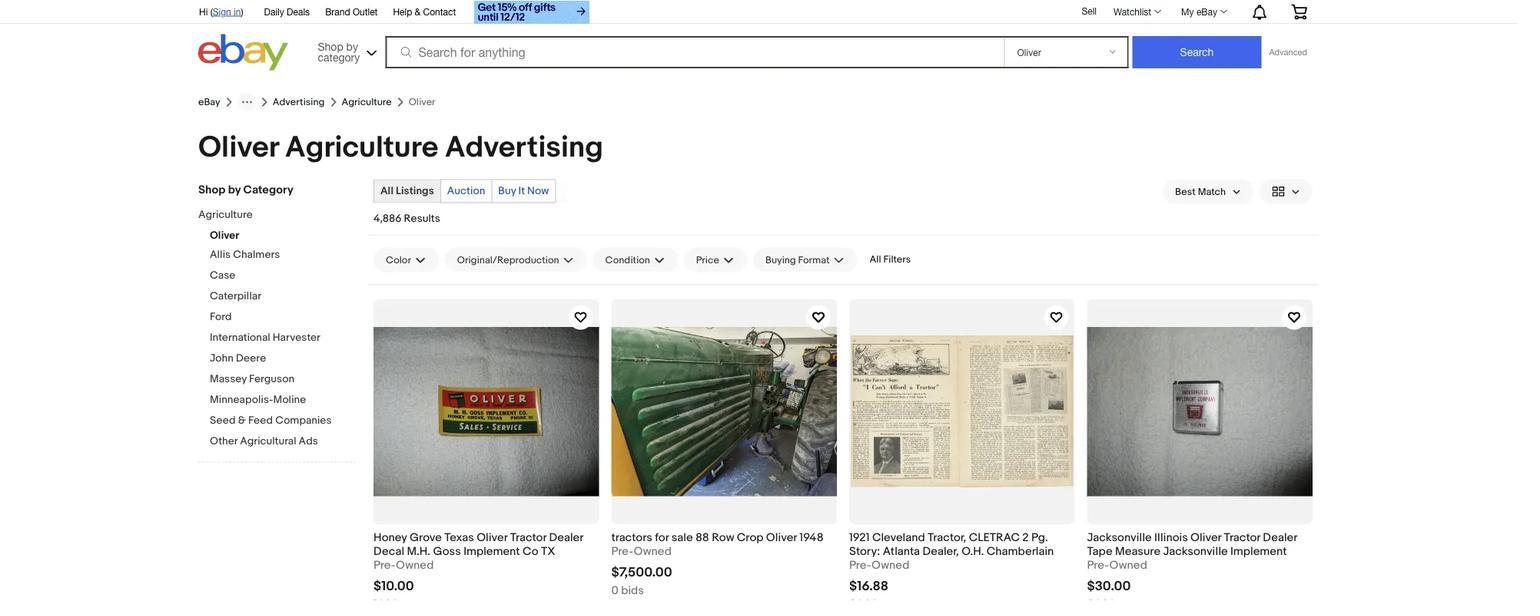Task type: locate. For each thing, give the bounding box(es) containing it.
0 horizontal spatial jacksonville
[[1087, 531, 1152, 545]]

price button
[[684, 248, 747, 272]]

agriculture down shop by category
[[198, 209, 253, 222]]

tractors
[[611, 531, 652, 545]]

jacksonville up measure
[[1087, 531, 1152, 545]]

1 horizontal spatial ebay
[[1197, 6, 1217, 17]]

owned down m.h. in the left of the page
[[396, 559, 434, 573]]

none submit inside shop by category banner
[[1132, 36, 1262, 68]]

oliver right illinois
[[1191, 531, 1221, 545]]

shop by category button
[[311, 34, 380, 67]]

0 horizontal spatial dealer
[[549, 531, 583, 545]]

1 vertical spatial by
[[228, 183, 241, 197]]

1 horizontal spatial implement
[[1230, 545, 1287, 559]]

watchlist
[[1114, 6, 1151, 17]]

1 horizontal spatial shop
[[318, 40, 343, 53]]

1 vertical spatial ebay
[[198, 96, 220, 108]]

original/reproduction
[[457, 254, 559, 266]]

1 horizontal spatial &
[[415, 6, 421, 17]]

owned inside tractors for sale 88 row crop oliver 1948 pre-owned $7,500.00 0 bids
[[634, 545, 672, 559]]

jacksonville illinois oliver tractor dealer tape measure jacksonville implement pre-owned
[[1087, 531, 1297, 573]]

advertising link
[[273, 96, 325, 108]]

0 horizontal spatial shop
[[198, 183, 225, 197]]

massey
[[210, 373, 247, 386]]

case link
[[210, 269, 356, 284]]

all for all filters
[[870, 254, 881, 266]]

0 vertical spatial advertising
[[273, 96, 325, 108]]

get an extra 15% off image
[[474, 1, 590, 24]]

1 vertical spatial agriculture link
[[198, 209, 344, 223]]

1948
[[800, 531, 824, 545]]

advertising down the 'category'
[[273, 96, 325, 108]]

1 horizontal spatial tractor
[[1224, 531, 1260, 545]]

agriculture link down the category
[[198, 209, 344, 223]]

0 horizontal spatial advertising
[[273, 96, 325, 108]]

sell
[[1082, 5, 1097, 16]]

best match
[[1175, 186, 1226, 198]]

$7,500.00
[[611, 565, 672, 581]]

by down brand outlet link
[[346, 40, 358, 53]]

advertising up buy it now
[[445, 130, 603, 166]]

massey ferguson link
[[210, 373, 356, 388]]

outlet
[[353, 6, 378, 17]]

owned down measure
[[1109, 559, 1147, 573]]

oliver up shop by category
[[198, 130, 279, 166]]

seed & feed companies link
[[210, 415, 356, 429]]

dealer,
[[923, 545, 959, 559]]

tractors for sale 88 row crop oliver 1948 link
[[611, 531, 837, 545]]

pre- inside tractors for sale 88 row crop oliver 1948 pre-owned $7,500.00 0 bids
[[611, 545, 634, 559]]

0 horizontal spatial by
[[228, 183, 241, 197]]

pre- down the story:
[[849, 559, 872, 573]]

shop
[[318, 40, 343, 53], [198, 183, 225, 197]]

jacksonville illinois oliver tractor dealer tape measure jacksonville implement image
[[1087, 299, 1313, 525]]

shop inside the shop by category
[[318, 40, 343, 53]]

& inside help & contact link
[[415, 6, 421, 17]]

sign in link
[[213, 6, 241, 17]]

1 vertical spatial &
[[238, 415, 246, 428]]

cleveland
[[872, 531, 925, 545]]

watchlist link
[[1105, 2, 1168, 21]]

feed
[[248, 415, 273, 428]]

agriculture link
[[342, 96, 392, 108], [198, 209, 344, 223]]

oliver left 1948
[[766, 531, 797, 545]]

international harvester link
[[210, 332, 356, 346]]

jacksonville
[[1087, 531, 1152, 545], [1163, 545, 1228, 559]]

shop by category
[[318, 40, 360, 63]]

2
[[1022, 531, 1029, 545]]

brand
[[325, 6, 350, 17]]

honey grove texas oliver tractor dealer decal m.h. goss implement co tx image
[[374, 299, 599, 525]]

dealer
[[549, 531, 583, 545], [1263, 531, 1297, 545]]

agriculture for agriculture
[[342, 96, 392, 108]]

john
[[210, 352, 234, 365]]

by left the category
[[228, 183, 241, 197]]

1 dealer from the left
[[549, 531, 583, 545]]

shop left the category
[[198, 183, 225, 197]]

0 vertical spatial ebay
[[1197, 6, 1217, 17]]

buy
[[498, 185, 516, 198]]

my
[[1181, 6, 1194, 17]]

ads
[[299, 435, 318, 448]]

shop down brand
[[318, 40, 343, 53]]

pre-
[[611, 545, 634, 559], [374, 559, 396, 573], [849, 559, 872, 573], [1087, 559, 1109, 573]]

agriculture up all listings link
[[285, 130, 438, 166]]

agriculture down the 'category'
[[342, 96, 392, 108]]

buying
[[765, 254, 796, 266]]

help & contact
[[393, 6, 456, 17]]

oliver right the texas
[[477, 531, 508, 545]]

ford link
[[210, 311, 356, 325]]

0 vertical spatial shop
[[318, 40, 343, 53]]

ebay
[[1197, 6, 1217, 17], [198, 96, 220, 108]]

pre- down tape
[[1087, 559, 1109, 573]]

0 horizontal spatial tractor
[[510, 531, 547, 545]]

owned inside 1921 cleveland tractor, cletrac 2 pg. story: atlanta dealer, o.h. chamberlain pre-owned
[[872, 559, 910, 573]]

ebay inside account navigation
[[1197, 6, 1217, 17]]

2 implement from the left
[[1230, 545, 1287, 559]]

tractor up co at the left bottom of the page
[[510, 531, 547, 545]]

0 horizontal spatial all
[[380, 185, 393, 198]]

brand outlet
[[325, 6, 378, 17]]

advertising
[[273, 96, 325, 108], [445, 130, 603, 166]]

0 horizontal spatial ebay
[[198, 96, 220, 108]]

results
[[404, 212, 440, 225]]

pg.
[[1031, 531, 1048, 545]]

1 tractor from the left
[[510, 531, 547, 545]]

all filters
[[870, 254, 911, 266]]

& right help
[[415, 6, 421, 17]]

1 vertical spatial shop
[[198, 183, 225, 197]]

implement inside honey grove texas oliver tractor dealer decal m.h. goss implement co tx pre-owned
[[464, 545, 520, 559]]

& left 'feed'
[[238, 415, 246, 428]]

oliver inside honey grove texas oliver tractor dealer decal m.h. goss implement co tx pre-owned
[[477, 531, 508, 545]]

by
[[346, 40, 358, 53], [228, 183, 241, 197]]

account navigation
[[191, 0, 1319, 26]]

0 vertical spatial &
[[415, 6, 421, 17]]

other agricultural ads link
[[210, 435, 356, 450]]

0 vertical spatial by
[[346, 40, 358, 53]]

agriculture oliver allis chalmers case caterpillar ford international harvester john deere massey ferguson minneapolis-moline seed & feed companies other agricultural ads
[[198, 209, 332, 448]]

1 implement from the left
[[464, 545, 520, 559]]

1 vertical spatial all
[[870, 254, 881, 266]]

allis
[[210, 249, 231, 262]]

by for category
[[346, 40, 358, 53]]

1 horizontal spatial advertising
[[445, 130, 603, 166]]

2 vertical spatial agriculture
[[198, 209, 253, 222]]

all left filters
[[870, 254, 881, 266]]

agriculture
[[342, 96, 392, 108], [285, 130, 438, 166], [198, 209, 253, 222]]

all listings link
[[374, 180, 440, 203]]

texas
[[444, 531, 474, 545]]

0 vertical spatial all
[[380, 185, 393, 198]]

tape
[[1087, 545, 1113, 559]]

chalmers
[[233, 249, 280, 262]]

oliver up allis
[[210, 229, 239, 242]]

owned down "atlanta"
[[872, 559, 910, 573]]

brand outlet link
[[325, 4, 378, 21]]

tractor right illinois
[[1224, 531, 1260, 545]]

original/reproduction button
[[445, 248, 587, 272]]

tractor inside jacksonville illinois oliver tractor dealer tape measure jacksonville implement pre-owned
[[1224, 531, 1260, 545]]

owned down for
[[634, 545, 672, 559]]

agriculture link down the 'category'
[[342, 96, 392, 108]]

all inside button
[[870, 254, 881, 266]]

filters
[[884, 254, 911, 266]]

pre- down tractors on the bottom left of the page
[[611, 545, 634, 559]]

0 vertical spatial agriculture
[[342, 96, 392, 108]]

goss
[[433, 545, 461, 559]]

hi
[[199, 6, 208, 17]]

owned
[[634, 545, 672, 559], [396, 559, 434, 573], [872, 559, 910, 573], [1109, 559, 1147, 573]]

condition button
[[593, 248, 678, 272]]

1 horizontal spatial all
[[870, 254, 881, 266]]

2 dealer from the left
[[1263, 531, 1297, 545]]

jacksonville down illinois
[[1163, 545, 1228, 559]]

by inside the shop by category
[[346, 40, 358, 53]]

all up the 4,886
[[380, 185, 393, 198]]

main content containing $7,500.00
[[367, 166, 1319, 602]]

daily
[[264, 6, 284, 17]]

moline
[[273, 394, 306, 407]]

tractor
[[510, 531, 547, 545], [1224, 531, 1260, 545]]

oliver inside jacksonville illinois oliver tractor dealer tape measure jacksonville implement pre-owned
[[1191, 531, 1221, 545]]

pre- down decal
[[374, 559, 396, 573]]

agriculture inside the "agriculture oliver allis chalmers case caterpillar ford international harvester john deere massey ferguson minneapolis-moline seed & feed companies other agricultural ads"
[[198, 209, 253, 222]]

Search for anything text field
[[388, 38, 1001, 67]]

None submit
[[1132, 36, 1262, 68]]

cletrac
[[969, 531, 1020, 545]]

case
[[210, 269, 235, 282]]

minneapolis-
[[210, 394, 273, 407]]

0 horizontal spatial implement
[[464, 545, 520, 559]]

honey
[[374, 531, 407, 545]]

1 horizontal spatial by
[[346, 40, 358, 53]]

1 horizontal spatial dealer
[[1263, 531, 1297, 545]]

dealer inside jacksonville illinois oliver tractor dealer tape measure jacksonville implement pre-owned
[[1263, 531, 1297, 545]]

story:
[[849, 545, 880, 559]]

0 horizontal spatial &
[[238, 415, 246, 428]]

atlanta
[[883, 545, 920, 559]]

category
[[318, 51, 360, 63]]

bids
[[621, 584, 644, 598]]

main content
[[367, 166, 1319, 602]]

advanced
[[1269, 47, 1307, 57]]

2 tractor from the left
[[1224, 531, 1260, 545]]

4,886
[[374, 212, 402, 225]]



Task type: vqa. For each thing, say whether or not it's contained in the screenshot.
Daily Deals link
yes



Task type: describe. For each thing, give the bounding box(es) containing it.
color button
[[374, 248, 439, 272]]

shop for shop by category
[[318, 40, 343, 53]]

implement inside jacksonville illinois oliver tractor dealer tape measure jacksonville implement pre-owned
[[1230, 545, 1287, 559]]

1 vertical spatial agriculture
[[285, 130, 438, 166]]

buy it now link
[[492, 180, 555, 203]]

& inside the "agriculture oliver allis chalmers case caterpillar ford international harvester john deere massey ferguson minneapolis-moline seed & feed companies other agricultural ads"
[[238, 415, 246, 428]]

companies
[[275, 415, 332, 428]]

illinois
[[1154, 531, 1188, 545]]

row
[[712, 531, 734, 545]]

john deere link
[[210, 352, 356, 367]]

decal
[[374, 545, 404, 559]]

)
[[241, 6, 243, 17]]

it
[[518, 185, 525, 198]]

in
[[234, 6, 241, 17]]

0 vertical spatial agriculture link
[[342, 96, 392, 108]]

crop
[[737, 531, 764, 545]]

agriculture for agriculture oliver allis chalmers case caterpillar ford international harvester john deere massey ferguson minneapolis-moline seed & feed companies other agricultural ads
[[198, 209, 253, 222]]

88
[[695, 531, 709, 545]]

ebay link
[[198, 96, 220, 108]]

tractor inside honey grove texas oliver tractor dealer decal m.h. goss implement co tx pre-owned
[[510, 531, 547, 545]]

auction
[[447, 185, 485, 198]]

grove
[[410, 531, 442, 545]]

agricultural
[[240, 435, 296, 448]]

oliver agriculture advertising
[[198, 130, 603, 166]]

allis chalmers link
[[210, 249, 356, 263]]

condition
[[605, 254, 650, 266]]

shop for shop by category
[[198, 183, 225, 197]]

by for category
[[228, 183, 241, 197]]

deere
[[236, 352, 266, 365]]

sale
[[671, 531, 693, 545]]

harvester
[[273, 332, 320, 345]]

best match button
[[1163, 179, 1254, 204]]

price
[[696, 254, 719, 266]]

contact
[[423, 6, 456, 17]]

pre- inside 1921 cleveland tractor, cletrac 2 pg. story: atlanta dealer, o.h. chamberlain pre-owned
[[849, 559, 872, 573]]

now
[[527, 185, 549, 198]]

owned inside jacksonville illinois oliver tractor dealer tape measure jacksonville implement pre-owned
[[1109, 559, 1147, 573]]

o.h.
[[962, 545, 984, 559]]

measure
[[1115, 545, 1161, 559]]

best
[[1175, 186, 1196, 198]]

1921 cleveland tractor, cletrac 2 pg. story: atlanta dealer, o.h. chamberlain image
[[849, 299, 1075, 525]]

1921
[[849, 531, 870, 545]]

view: gallery view image
[[1272, 184, 1300, 200]]

seed
[[210, 415, 236, 428]]

pre- inside honey grove texas oliver tractor dealer decal m.h. goss implement co tx pre-owned
[[374, 559, 396, 573]]

owned inside honey grove texas oliver tractor dealer decal m.h. goss implement co tx pre-owned
[[396, 559, 434, 573]]

international
[[210, 332, 270, 345]]

your shopping cart image
[[1290, 4, 1308, 19]]

listings
[[396, 185, 434, 198]]

hi ( sign in )
[[199, 6, 243, 17]]

shop by category
[[198, 183, 293, 197]]

buying format
[[765, 254, 830, 266]]

ford
[[210, 311, 232, 324]]

my ebay link
[[1173, 2, 1234, 21]]

jacksonville illinois oliver tractor dealer tape measure jacksonville implement link
[[1087, 531, 1313, 559]]

1921 cleveland tractor, cletrac 2 pg. story: atlanta dealer, o.h. chamberlain link
[[849, 531, 1075, 559]]

color
[[386, 254, 411, 266]]

daily deals
[[264, 6, 310, 17]]

caterpillar link
[[210, 290, 356, 305]]

tractors for sale 88 row crop oliver 1948 pre-owned $7,500.00 0 bids
[[611, 531, 824, 598]]

honey grove texas oliver tractor dealer decal m.h. goss implement co tx pre-owned
[[374, 531, 583, 573]]

other
[[210, 435, 238, 448]]

$16.88
[[849, 579, 888, 595]]

advanced link
[[1262, 37, 1315, 68]]

(
[[210, 6, 213, 17]]

1 vertical spatial advertising
[[445, 130, 603, 166]]

caterpillar
[[210, 290, 261, 303]]

category
[[243, 183, 293, 197]]

buying format button
[[753, 248, 857, 272]]

help
[[393, 6, 412, 17]]

oliver inside the "agriculture oliver allis chalmers case caterpillar ford international harvester john deere massey ferguson minneapolis-moline seed & feed companies other agricultural ads"
[[210, 229, 239, 242]]

$10.00
[[374, 579, 414, 595]]

shop by category banner
[[191, 0, 1319, 75]]

help & contact link
[[393, 4, 456, 21]]

minneapolis-moline link
[[210, 394, 356, 408]]

tractors for sale 88 row crop oliver 1948 image
[[611, 299, 837, 525]]

tractor,
[[928, 531, 966, 545]]

chamberlain
[[987, 545, 1054, 559]]

sell link
[[1075, 5, 1104, 16]]

m.h.
[[407, 545, 430, 559]]

all for all listings
[[380, 185, 393, 198]]

all listings
[[380, 185, 434, 198]]

all filters button
[[863, 248, 917, 272]]

honey grove texas oliver tractor dealer decal m.h. goss implement co tx link
[[374, 531, 599, 559]]

oliver inside tractors for sale 88 row crop oliver 1948 pre-owned $7,500.00 0 bids
[[766, 531, 797, 545]]

pre- inside jacksonville illinois oliver tractor dealer tape measure jacksonville implement pre-owned
[[1087, 559, 1109, 573]]

1 horizontal spatial jacksonville
[[1163, 545, 1228, 559]]

4,886 results
[[374, 212, 440, 225]]

dealer inside honey grove texas oliver tractor dealer decal m.h. goss implement co tx pre-owned
[[549, 531, 583, 545]]

1921 cleveland tractor, cletrac 2 pg. story: atlanta dealer, o.h. chamberlain pre-owned
[[849, 531, 1054, 573]]

deals
[[287, 6, 310, 17]]

0
[[611, 584, 619, 598]]

format
[[798, 254, 830, 266]]

sign
[[213, 6, 231, 17]]



